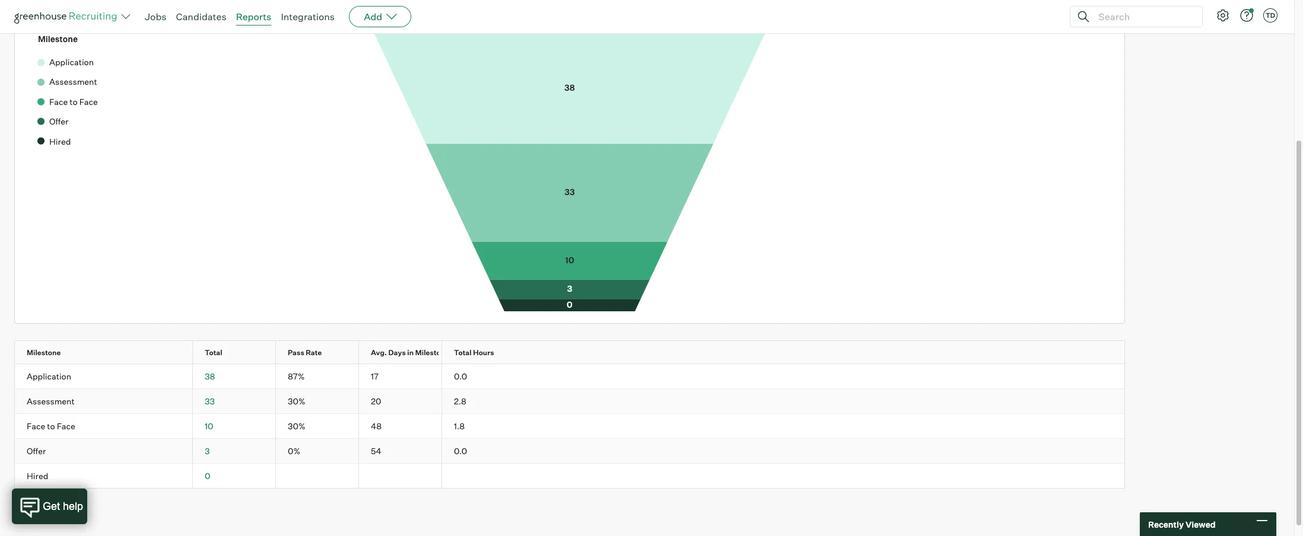 Task type: locate. For each thing, give the bounding box(es) containing it.
3 row from the top
[[15, 389, 1125, 414]]

1 row from the top
[[15, 341, 1125, 364]]

row for row group containing offer
[[15, 439, 1125, 464]]

recently viewed
[[1148, 520, 1216, 530]]

face left to on the left
[[27, 421, 45, 432]]

3 link
[[205, 446, 210, 456]]

total inside column header
[[205, 348, 222, 357]]

reports
[[236, 11, 271, 23]]

5 row from the top
[[15, 439, 1125, 464]]

1 cell from the left
[[359, 464, 442, 489]]

0 link
[[205, 471, 210, 481]]

row group containing application
[[15, 364, 1125, 389]]

2 face from the left
[[57, 421, 75, 432]]

application up assessment
[[27, 372, 71, 382]]

cell
[[359, 464, 442, 489], [442, 464, 525, 489]]

total column header
[[193, 341, 286, 364]]

jobs
[[145, 11, 166, 23]]

configure image
[[1216, 8, 1230, 23]]

application right hide
[[1017, 18, 1055, 27]]

1 vertical spatial 30%
[[288, 421, 305, 432]]

2.8
[[454, 397, 466, 407]]

row group
[[15, 364, 1125, 389], [15, 389, 1125, 414], [15, 414, 1125, 439], [15, 439, 1125, 464], [15, 464, 1125, 489]]

cell down 1.8
[[442, 464, 525, 489]]

2 0.0 from the top
[[454, 446, 467, 456]]

total inside column header
[[454, 348, 472, 357]]

0.0 up 2.8
[[454, 372, 467, 382]]

3
[[205, 446, 210, 456]]

row for row group containing hired
[[15, 464, 1125, 489]]

grid containing application
[[15, 341, 1125, 489]]

1 row group from the top
[[15, 364, 1125, 389]]

20
[[371, 397, 381, 407]]

1 0.0 from the top
[[454, 372, 467, 382]]

1 30% from the top
[[288, 397, 305, 407]]

milestone up assessment
[[27, 348, 61, 357]]

1 horizontal spatial application
[[1017, 18, 1055, 27]]

2 total from the left
[[454, 348, 472, 357]]

2 row from the top
[[15, 364, 1125, 389]]

30% up 0%
[[288, 421, 305, 432]]

cell down "54"
[[359, 464, 442, 489]]

row containing application
[[15, 364, 1125, 389]]

row for row group containing assessment
[[15, 389, 1125, 414]]

row containing hired
[[15, 464, 1125, 489]]

0 horizontal spatial total
[[205, 348, 222, 357]]

td button
[[1261, 6, 1280, 25]]

1 horizontal spatial face
[[57, 421, 75, 432]]

total left hours
[[454, 348, 472, 357]]

Search text field
[[1095, 8, 1192, 25]]

row containing milestone
[[15, 341, 1125, 364]]

0.0
[[454, 372, 467, 382], [454, 446, 467, 456]]

3 row group from the top
[[15, 414, 1125, 439]]

row containing offer
[[15, 439, 1125, 464]]

2 30% from the top
[[288, 421, 305, 432]]

54
[[371, 446, 381, 456]]

0
[[205, 471, 210, 481]]

4 row group from the top
[[15, 439, 1125, 464]]

1.8
[[454, 421, 465, 432]]

td button
[[1263, 8, 1278, 23]]

38 link
[[205, 372, 215, 382]]

row
[[15, 341, 1125, 364], [15, 364, 1125, 389], [15, 389, 1125, 414], [15, 414, 1125, 439], [15, 439, 1125, 464], [15, 464, 1125, 489]]

milestone
[[1057, 18, 1090, 27]]

30%
[[288, 397, 305, 407], [288, 421, 305, 432]]

pass
[[288, 348, 304, 357]]

offer
[[27, 446, 46, 456]]

30% down 87%
[[288, 397, 305, 407]]

hours
[[473, 348, 494, 357]]

10 link
[[205, 421, 213, 432]]

10
[[205, 421, 213, 432]]

application
[[1017, 18, 1055, 27], [27, 372, 71, 382]]

face
[[27, 421, 45, 432], [57, 421, 75, 432]]

5 row group from the top
[[15, 464, 1125, 489]]

48
[[371, 421, 382, 432]]

milestone
[[38, 34, 78, 44], [27, 348, 61, 357], [415, 348, 449, 357]]

0.0 for 17
[[454, 372, 467, 382]]

milestone down greenhouse recruiting image
[[38, 34, 78, 44]]

pass rate column header
[[276, 341, 369, 364]]

row containing face to face
[[15, 414, 1125, 439]]

face right to on the left
[[57, 421, 75, 432]]

0.0 down 1.8
[[454, 446, 467, 456]]

1 vertical spatial application
[[27, 372, 71, 382]]

1 horizontal spatial total
[[454, 348, 472, 357]]

6 row from the top
[[15, 464, 1125, 489]]

0 horizontal spatial application
[[27, 372, 71, 382]]

in
[[407, 348, 414, 357]]

viewed
[[1186, 520, 1216, 530]]

0 horizontal spatial face
[[27, 421, 45, 432]]

0 vertical spatial 0.0
[[454, 372, 467, 382]]

rate
[[306, 348, 322, 357]]

30% for 48
[[288, 421, 305, 432]]

0 vertical spatial 30%
[[288, 397, 305, 407]]

1 total from the left
[[205, 348, 222, 357]]

2 row group from the top
[[15, 389, 1125, 414]]

avg. days in milestone column header
[[359, 341, 452, 364]]

4 row from the top
[[15, 414, 1125, 439]]

face to face
[[27, 421, 75, 432]]

grid
[[15, 341, 1125, 489]]

total up 38
[[205, 348, 222, 357]]

row containing assessment
[[15, 389, 1125, 414]]

1 vertical spatial 0.0
[[454, 446, 467, 456]]

total
[[205, 348, 222, 357], [454, 348, 472, 357]]

total hours
[[454, 348, 494, 357]]

milestone for hide
[[38, 34, 78, 44]]

33 link
[[205, 397, 215, 407]]



Task type: vqa. For each thing, say whether or not it's contained in the screenshot.
text field
no



Task type: describe. For each thing, give the bounding box(es) containing it.
30% for 20
[[288, 397, 305, 407]]

pass rate
[[288, 348, 322, 357]]

reports link
[[236, 11, 271, 23]]

hired
[[27, 471, 48, 481]]

jobs link
[[145, 11, 166, 23]]

17
[[371, 372, 379, 382]]

milestone right the in at the bottom
[[415, 348, 449, 357]]

row for grid containing application
[[15, 341, 1125, 364]]

38
[[205, 372, 215, 382]]

application inside row
[[27, 372, 71, 382]]

total hours column header
[[442, 341, 536, 364]]

milestone for pass
[[27, 348, 61, 357]]

to
[[47, 421, 55, 432]]

add button
[[349, 6, 411, 27]]

row group containing face to face
[[15, 414, 1125, 439]]

td
[[1266, 11, 1275, 20]]

avg. days in milestone
[[371, 348, 449, 357]]

row group containing offer
[[15, 439, 1125, 464]]

recently
[[1148, 520, 1184, 530]]

row for row group containing face to face
[[15, 414, 1125, 439]]

hide application milestone
[[1000, 18, 1090, 27]]

33
[[205, 397, 215, 407]]

87%
[[288, 372, 305, 382]]

row group containing hired
[[15, 464, 1125, 489]]

2 cell from the left
[[442, 464, 525, 489]]

candidates
[[176, 11, 226, 23]]

0%
[[288, 446, 300, 456]]

hide
[[1000, 18, 1015, 27]]

total for total hours
[[454, 348, 472, 357]]

total for total
[[205, 348, 222, 357]]

0.0 for 54
[[454, 446, 467, 456]]

milestone column header
[[15, 341, 203, 364]]

greenhouse recruiting image
[[14, 9, 121, 24]]

integrations link
[[281, 11, 335, 23]]

row group containing assessment
[[15, 389, 1125, 414]]

assessment
[[27, 397, 75, 407]]

days
[[388, 348, 406, 357]]

add
[[364, 11, 382, 23]]

avg.
[[371, 348, 387, 357]]

integrations
[[281, 11, 335, 23]]

candidates link
[[176, 11, 226, 23]]

1 face from the left
[[27, 421, 45, 432]]

row for row group containing application
[[15, 364, 1125, 389]]

0 vertical spatial application
[[1017, 18, 1055, 27]]



